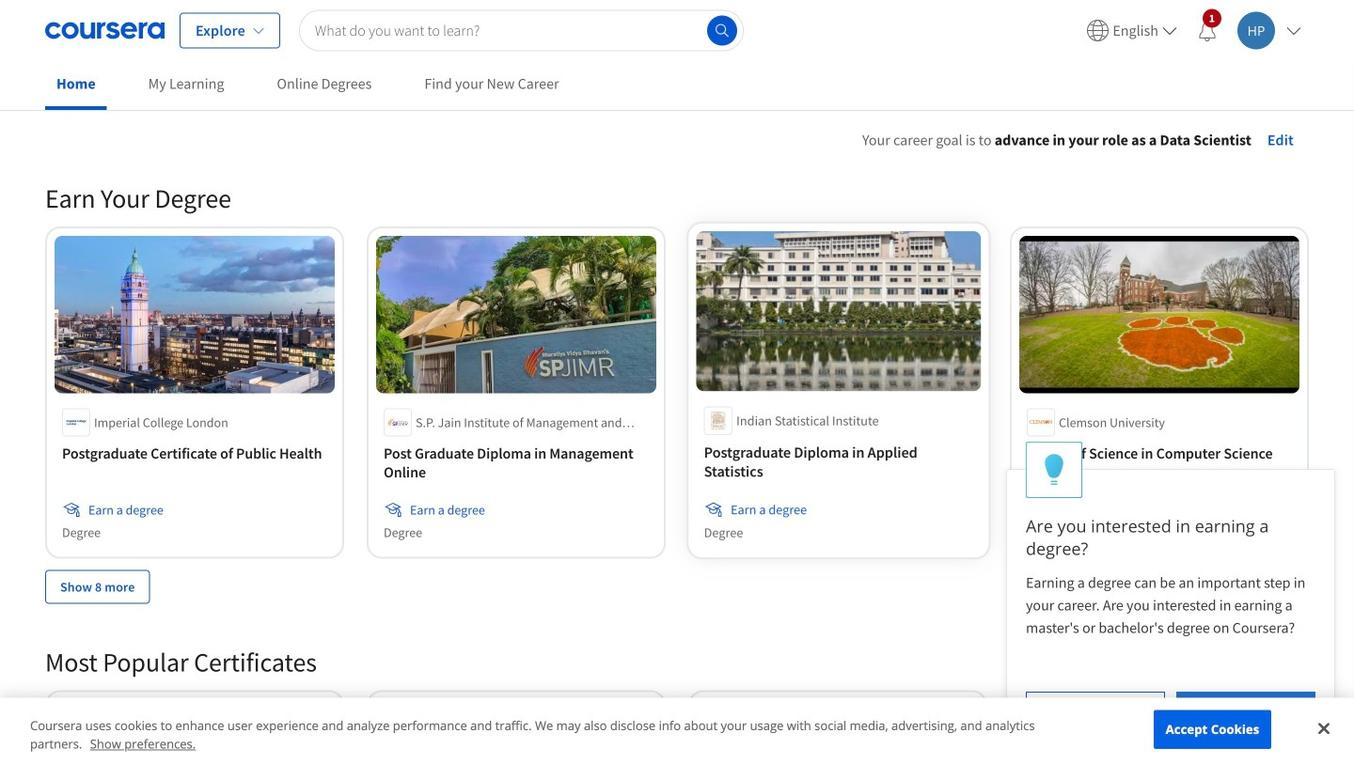 Task type: locate. For each thing, give the bounding box(es) containing it.
None search field
[[299, 10, 744, 51]]

privacy alert dialog
[[0, 698, 1354, 765]]

alice element
[[1006, 442, 1335, 746]]



Task type: describe. For each thing, give the bounding box(es) containing it.
lightbulb tip image
[[1044, 454, 1064, 487]]

coursera image
[[45, 16, 165, 46]]

help center image
[[1305, 716, 1328, 738]]

most popular certificates collection element
[[34, 616, 1320, 765]]

What do you want to learn? text field
[[299, 10, 744, 51]]

earn your degree collection element
[[34, 151, 1320, 634]]



Task type: vqa. For each thing, say whether or not it's contained in the screenshot.
the Lightbulb tip Icon
yes



